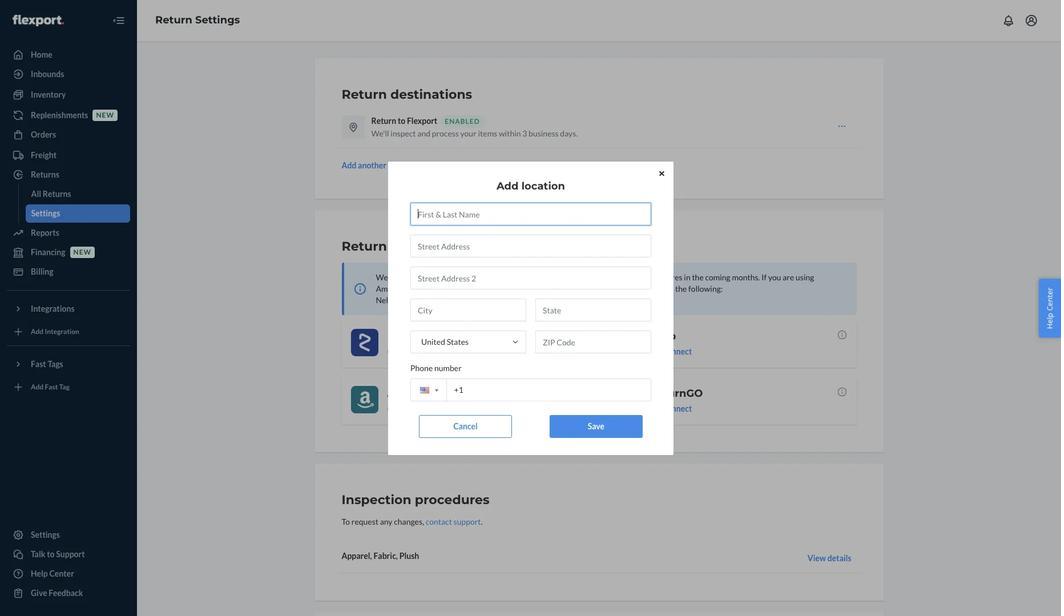 Task type: describe. For each thing, give the bounding box(es) containing it.
1 (702) 123-4567 telephone field
[[410, 378, 651, 401]]

location
[[522, 180, 565, 192]]

Street Address text field
[[410, 234, 651, 257]]

united states
[[421, 337, 469, 346]]

add location dialog
[[388, 161, 674, 455]]

help center button
[[1040, 279, 1062, 337]]

phone
[[410, 363, 433, 373]]

number
[[434, 363, 462, 373]]

help center
[[1045, 287, 1056, 329]]

State text field
[[535, 298, 651, 321]]

save button
[[550, 415, 643, 438]]

help
[[1045, 313, 1056, 329]]

City text field
[[410, 298, 526, 321]]

ZIP Code text field
[[535, 330, 651, 353]]

save
[[588, 421, 605, 431]]

cancel button
[[419, 415, 512, 438]]

united states: + 1 image
[[435, 389, 438, 391]]



Task type: locate. For each thing, give the bounding box(es) containing it.
cancel
[[453, 421, 478, 431]]

states
[[447, 337, 469, 346]]

united
[[421, 337, 445, 346]]

Street Address 2 text field
[[410, 266, 651, 289]]

phone number
[[410, 363, 462, 373]]

close image
[[660, 170, 665, 177]]

add location
[[497, 180, 565, 192]]

center
[[1045, 287, 1056, 311]]

add
[[497, 180, 519, 192]]

First & Last Name text field
[[410, 202, 651, 225]]



Task type: vqa. For each thing, say whether or not it's contained in the screenshot.
state 'text field' on the right
yes



